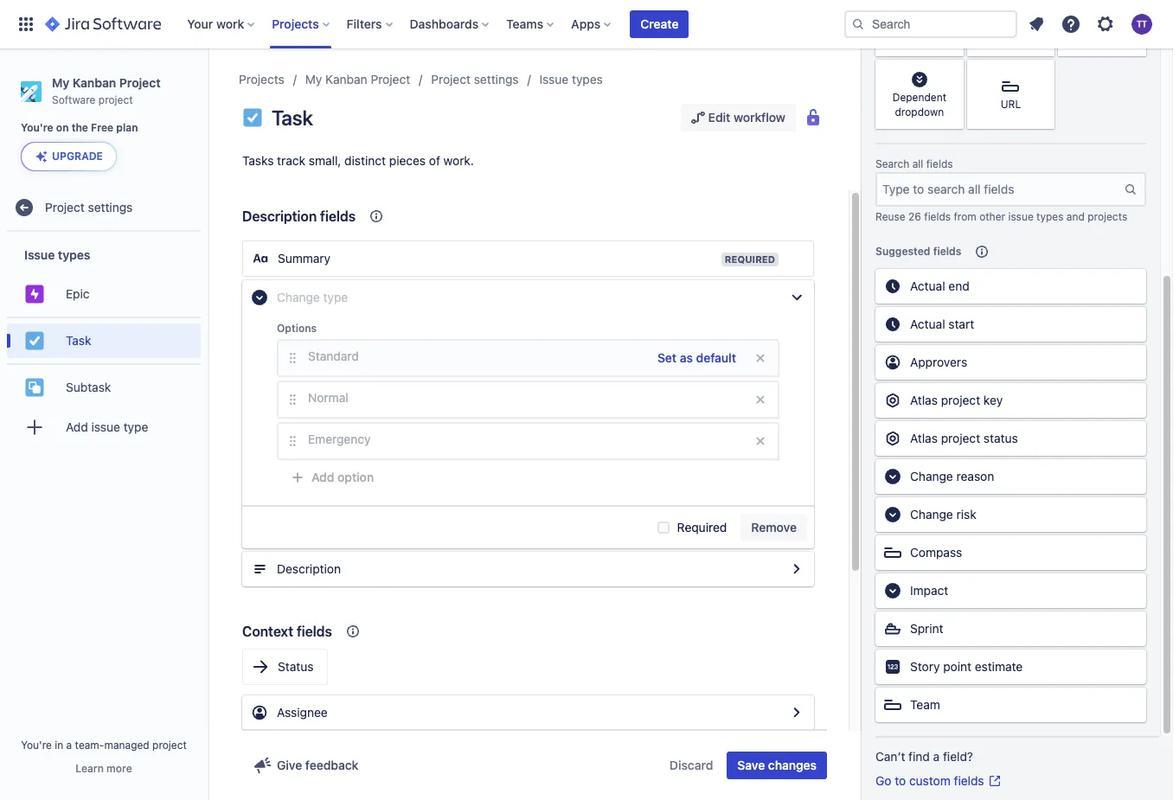 Task type: vqa. For each thing, say whether or not it's contained in the screenshot.
the rightmost positioning
no



Task type: describe. For each thing, give the bounding box(es) containing it.
0 horizontal spatial project settings link
[[7, 191, 201, 225]]

dashboards
[[410, 16, 479, 31]]

save changes button
[[727, 752, 827, 780]]

teams
[[506, 16, 544, 31]]

all
[[913, 158, 924, 171]]

actual end button
[[876, 269, 1147, 304]]

estimate
[[975, 660, 1023, 674]]

discard
[[670, 758, 714, 773]]

Search field
[[845, 10, 1018, 38]]

teams button
[[501, 10, 561, 38]]

in
[[55, 739, 63, 752]]

of
[[429, 153, 441, 168]]

0 vertical spatial required
[[725, 254, 776, 265]]

field?
[[944, 750, 974, 764]]

a for find
[[934, 750, 940, 764]]

feedback
[[305, 758, 359, 773]]

projects for the projects popup button
[[272, 16, 319, 31]]

go to custom fields
[[876, 774, 985, 789]]

projects
[[1088, 210, 1128, 223]]

add issue type button
[[7, 411, 201, 445]]

project inside atlas project status button
[[942, 431, 981, 446]]

Option 1 field
[[303, 341, 647, 372]]

more information about the context fields image for context fields
[[343, 621, 363, 642]]

suggested fields
[[876, 245, 962, 258]]

go to custom fields link
[[876, 773, 1002, 790]]

project down dashboards popup button
[[431, 72, 471, 87]]

can't
[[876, 750, 906, 764]]

fields left more information about the suggested fields 'icon'
[[934, 245, 962, 258]]

description for description fields
[[242, 209, 317, 224]]

my for my kanban project software project
[[52, 75, 69, 90]]

project inside my kanban project software project
[[98, 93, 133, 106]]

change reason button
[[876, 460, 1147, 494]]

more information image
[[941, 61, 962, 82]]

url
[[1001, 98, 1022, 111]]

atlas project key button
[[876, 383, 1147, 418]]

search all fields
[[876, 158, 954, 171]]

pieces
[[389, 153, 426, 168]]

subtask
[[66, 380, 111, 395]]

more information about the context fields image for description fields
[[366, 206, 387, 227]]

projects link
[[239, 69, 285, 90]]

dependent
[[893, 91, 947, 104]]

suggested
[[876, 245, 931, 258]]

fields left this link will be opened in a new tab icon on the right
[[954, 774, 985, 789]]

sprint button
[[876, 612, 1147, 647]]

give
[[277, 758, 302, 773]]

as
[[680, 351, 693, 365]]

other
[[980, 210, 1006, 223]]

your profile and settings image
[[1132, 14, 1153, 35]]

notifications image
[[1027, 14, 1047, 35]]

settings image
[[1096, 14, 1117, 35]]

actual for actual start
[[911, 317, 946, 331]]

1 vertical spatial types
[[1037, 210, 1064, 223]]

save
[[738, 758, 765, 773]]

story
[[911, 660, 940, 674]]

project right managed at the left bottom
[[152, 739, 187, 752]]

epic link
[[7, 277, 201, 312]]

projects for projects link
[[239, 72, 285, 87]]

add issue type
[[66, 420, 148, 434]]

give feedback
[[277, 758, 359, 773]]

actual for actual end
[[911, 279, 946, 293]]

issue types for issue types link
[[540, 72, 603, 87]]

set
[[658, 351, 677, 365]]

impact
[[911, 583, 949, 598]]

give feedback button
[[242, 752, 369, 780]]

your work
[[187, 16, 244, 31]]

learn
[[76, 763, 104, 776]]

change for change risk
[[911, 507, 954, 522]]

summary
[[278, 251, 331, 266]]

you're on the free plan
[[21, 121, 138, 134]]

tasks
[[242, 153, 274, 168]]

dashboards button
[[405, 10, 496, 38]]

you're for you're in a team-managed project
[[21, 739, 52, 752]]

changes
[[769, 758, 817, 773]]

epic
[[66, 286, 90, 301]]

help image
[[1061, 14, 1082, 35]]

task inside group
[[66, 333, 91, 348]]

project inside my kanban project software project
[[119, 75, 161, 90]]

my kanban project link
[[305, 69, 410, 90]]

learn more button
[[76, 763, 132, 776]]

open field configuration image
[[787, 559, 808, 580]]

plan
[[116, 121, 138, 134]]

description fields
[[242, 209, 356, 224]]

1 vertical spatial project settings
[[45, 200, 133, 215]]

kanban for my kanban project software project
[[72, 75, 116, 90]]

atlas for atlas project status
[[911, 431, 938, 446]]

close field configuration image
[[787, 287, 808, 308]]

change risk
[[911, 507, 977, 522]]

your work button
[[182, 10, 262, 38]]

story point estimate
[[911, 660, 1023, 674]]

risk
[[957, 507, 977, 522]]

0 vertical spatial project settings link
[[431, 69, 519, 90]]

search image
[[852, 17, 866, 31]]

project down upgrade button
[[45, 200, 85, 215]]

dependent dropdown
[[893, 91, 947, 119]]

types for group containing issue types
[[58, 247, 90, 262]]

kanban for my kanban project
[[326, 72, 368, 87]]

actual end
[[911, 279, 970, 293]]

more information about the suggested fields image
[[972, 241, 993, 262]]

your
[[187, 16, 213, 31]]

Option 3 field
[[303, 424, 747, 455]]

key
[[984, 393, 1003, 408]]



Task type: locate. For each thing, give the bounding box(es) containing it.
project up the "plan"
[[98, 93, 133, 106]]

fields right the 26
[[925, 210, 951, 223]]

type inside button
[[124, 420, 148, 434]]

types up epic
[[58, 247, 90, 262]]

project settings
[[431, 72, 519, 87], [45, 200, 133, 215]]

issue
[[540, 72, 569, 87], [24, 247, 55, 262]]

issue types up epic
[[24, 247, 90, 262]]

kanban up software
[[72, 75, 116, 90]]

fields up status
[[297, 624, 332, 640]]

reuse
[[876, 210, 906, 223]]

1 horizontal spatial types
[[572, 72, 603, 87]]

actual left start
[[911, 317, 946, 331]]

1 actual from the top
[[911, 279, 946, 293]]

banner
[[0, 0, 1174, 48]]

options
[[277, 322, 317, 335]]

actual start
[[911, 317, 975, 331]]

actual
[[911, 279, 946, 293], [911, 317, 946, 331]]

upgrade button
[[22, 143, 116, 171]]

1 vertical spatial actual
[[911, 317, 946, 331]]

1 horizontal spatial a
[[934, 750, 940, 764]]

software
[[52, 93, 96, 106]]

1 horizontal spatial task
[[272, 106, 313, 130]]

0 vertical spatial type
[[323, 290, 348, 305]]

team
[[911, 698, 941, 712]]

1 vertical spatial you're
[[21, 739, 52, 752]]

atlas project status button
[[876, 422, 1147, 456]]

default
[[696, 351, 737, 365]]

2 vertical spatial types
[[58, 247, 90, 262]]

issue right other
[[1009, 210, 1034, 223]]

change up options
[[277, 290, 320, 305]]

projects right work
[[272, 16, 319, 31]]

kanban inside my kanban project software project
[[72, 75, 116, 90]]

1 horizontal spatial issue
[[540, 72, 569, 87]]

atlas for atlas project key
[[911, 393, 938, 408]]

0 vertical spatial issue
[[540, 72, 569, 87]]

2 atlas from the top
[[911, 431, 938, 446]]

project settings link down dashboards popup button
[[431, 69, 519, 90]]

reuse 26 fields from other issue types and projects
[[876, 210, 1128, 223]]

atlas project status
[[911, 431, 1019, 446]]

atlas up change reason
[[911, 431, 938, 446]]

task link
[[7, 324, 201, 359]]

a right find
[[934, 750, 940, 764]]

1 vertical spatial required
[[677, 520, 727, 535]]

project down the filters dropdown button
[[371, 72, 410, 87]]

set as default
[[658, 351, 737, 365]]

group
[[7, 232, 201, 456]]

project settings link down "upgrade" at the left of page
[[7, 191, 201, 225]]

issue types link
[[540, 69, 603, 90]]

task right issue type icon
[[272, 106, 313, 130]]

project
[[98, 93, 133, 106], [942, 393, 981, 408], [942, 431, 981, 446], [152, 739, 187, 752]]

1 vertical spatial change
[[911, 469, 954, 484]]

1 vertical spatial issue types
[[24, 247, 90, 262]]

remove
[[752, 520, 797, 535]]

issue inside group
[[24, 247, 55, 262]]

1 horizontal spatial my
[[305, 72, 322, 87]]

a right the in
[[66, 739, 72, 752]]

0 vertical spatial change
[[277, 290, 320, 305]]

types inside group
[[58, 247, 90, 262]]

save changes
[[738, 758, 817, 773]]

my for my kanban project
[[305, 72, 322, 87]]

0 vertical spatial project settings
[[431, 72, 519, 87]]

point
[[944, 660, 972, 674]]

1 vertical spatial description
[[277, 562, 341, 576]]

this link will be opened in a new tab image
[[988, 775, 1002, 789]]

create button
[[630, 10, 689, 38]]

task group
[[7, 317, 201, 364]]

0 horizontal spatial kanban
[[72, 75, 116, 90]]

change reason
[[911, 469, 995, 484]]

issue for issue types link
[[540, 72, 569, 87]]

0 horizontal spatial task
[[66, 333, 91, 348]]

issue types inside group
[[24, 247, 90, 262]]

atlas inside atlas project key button
[[911, 393, 938, 408]]

1 horizontal spatial project settings
[[431, 72, 519, 87]]

0 horizontal spatial a
[[66, 739, 72, 752]]

banner containing your work
[[0, 0, 1174, 48]]

task down epic
[[66, 333, 91, 348]]

2 you're from the top
[[21, 739, 52, 752]]

description up context fields at the left of page
[[277, 562, 341, 576]]

types
[[572, 72, 603, 87], [1037, 210, 1064, 223], [58, 247, 90, 262]]

0 vertical spatial description
[[242, 209, 317, 224]]

small,
[[309, 153, 341, 168]]

projects up issue type icon
[[239, 72, 285, 87]]

project
[[371, 72, 410, 87], [431, 72, 471, 87], [119, 75, 161, 90], [45, 200, 85, 215]]

more information about the context fields image
[[366, 206, 387, 227], [343, 621, 363, 642]]

0 vertical spatial you're
[[21, 121, 53, 134]]

my inside my kanban project software project
[[52, 75, 69, 90]]

0 horizontal spatial more information about the context fields image
[[343, 621, 363, 642]]

1 horizontal spatial issue
[[1009, 210, 1034, 223]]

filters button
[[342, 10, 400, 38]]

project settings down dashboards popup button
[[431, 72, 519, 87]]

assignee button
[[242, 696, 815, 731]]

2 horizontal spatial types
[[1037, 210, 1064, 223]]

issue types down apps
[[540, 72, 603, 87]]

upgrade
[[52, 150, 103, 163]]

open field configuration image
[[787, 703, 808, 724]]

projects inside popup button
[[272, 16, 319, 31]]

atlas down approvers
[[911, 393, 938, 408]]

change for change type
[[277, 290, 320, 305]]

you're in a team-managed project
[[21, 739, 187, 752]]

and
[[1067, 210, 1085, 223]]

impact button
[[876, 574, 1147, 608]]

the
[[72, 121, 88, 134]]

0 vertical spatial issue types
[[540, 72, 603, 87]]

you're left the in
[[21, 739, 52, 752]]

work.
[[444, 153, 474, 168]]

0 vertical spatial types
[[572, 72, 603, 87]]

appswitcher icon image
[[16, 14, 36, 35]]

compass button
[[876, 536, 1147, 570]]

types for issue types link
[[572, 72, 603, 87]]

sprint
[[911, 621, 944, 636]]

Option 2 field
[[303, 383, 747, 414]]

change up change risk
[[911, 469, 954, 484]]

work
[[216, 16, 244, 31]]

settings down "upgrade" at the left of page
[[88, 200, 133, 215]]

track
[[277, 153, 306, 168]]

primary element
[[10, 0, 845, 48]]

project inside atlas project key button
[[942, 393, 981, 408]]

issue right add at the bottom of the page
[[91, 420, 120, 434]]

1 vertical spatial more information about the context fields image
[[343, 621, 363, 642]]

my kanban project software project
[[52, 75, 161, 106]]

0 horizontal spatial issue types
[[24, 247, 90, 262]]

type down summary
[[323, 290, 348, 305]]

apps
[[571, 16, 601, 31]]

description for description
[[277, 562, 341, 576]]

1 horizontal spatial kanban
[[326, 72, 368, 87]]

0 vertical spatial task
[[272, 106, 313, 130]]

types down apps dropdown button
[[572, 72, 603, 87]]

0 horizontal spatial type
[[124, 420, 148, 434]]

fields
[[927, 158, 954, 171], [320, 209, 356, 224], [925, 210, 951, 223], [934, 245, 962, 258], [297, 624, 332, 640], [954, 774, 985, 789]]

0 horizontal spatial settings
[[88, 200, 133, 215]]

learn more
[[76, 763, 132, 776]]

find
[[909, 750, 930, 764]]

atlas project key
[[911, 393, 1003, 408]]

edit
[[709, 110, 731, 125]]

add issue type image
[[24, 417, 45, 438]]

1 vertical spatial issue
[[24, 247, 55, 262]]

actual left end
[[911, 279, 946, 293]]

fields right all
[[927, 158, 954, 171]]

custom
[[910, 774, 951, 789]]

actual start button
[[876, 307, 1147, 342]]

sidebar navigation image
[[189, 69, 227, 104]]

0 vertical spatial projects
[[272, 16, 319, 31]]

free
[[91, 121, 114, 134]]

issue type icon image
[[242, 107, 263, 128]]

distinct
[[345, 153, 386, 168]]

1 atlas from the top
[[911, 393, 938, 408]]

story point estimate button
[[876, 650, 1147, 685]]

Type to search all fields text field
[[878, 174, 1124, 205]]

0 horizontal spatial my
[[52, 75, 69, 90]]

0 horizontal spatial project settings
[[45, 200, 133, 215]]

change left risk
[[911, 507, 954, 522]]

approvers button
[[876, 345, 1147, 380]]

2 vertical spatial change
[[911, 507, 954, 522]]

issue inside button
[[91, 420, 120, 434]]

search
[[876, 158, 910, 171]]

1 vertical spatial projects
[[239, 72, 285, 87]]

change for change reason
[[911, 469, 954, 484]]

1 vertical spatial task
[[66, 333, 91, 348]]

change type
[[277, 290, 348, 305]]

dropdown
[[895, 106, 944, 119]]

jira software image
[[45, 14, 161, 35], [45, 14, 161, 35]]

settings down teams on the top
[[474, 72, 519, 87]]

change risk button
[[876, 498, 1147, 532]]

apps button
[[566, 10, 618, 38]]

end
[[949, 279, 970, 293]]

description up summary
[[242, 209, 317, 224]]

0 vertical spatial issue
[[1009, 210, 1034, 223]]

can't find a field?
[[876, 750, 974, 764]]

0 vertical spatial atlas
[[911, 393, 938, 408]]

workflow
[[734, 110, 786, 125]]

project settings link
[[431, 69, 519, 90], [7, 191, 201, 225]]

issue for group containing issue types
[[24, 247, 55, 262]]

1 horizontal spatial more information about the context fields image
[[366, 206, 387, 227]]

1 vertical spatial type
[[124, 420, 148, 434]]

description button
[[242, 552, 815, 587]]

tasks track small, distinct pieces of work.
[[242, 153, 474, 168]]

start
[[949, 317, 975, 331]]

on
[[56, 121, 69, 134]]

set as default button
[[647, 344, 747, 372]]

0 horizontal spatial issue
[[24, 247, 55, 262]]

edit workflow
[[709, 110, 786, 125]]

1 horizontal spatial type
[[323, 290, 348, 305]]

1 you're from the top
[[21, 121, 53, 134]]

more information about the context fields image down distinct
[[366, 206, 387, 227]]

types left and
[[1037, 210, 1064, 223]]

go
[[876, 774, 892, 789]]

fields up summary
[[320, 209, 356, 224]]

description inside button
[[277, 562, 341, 576]]

issue down teams dropdown button on the top left
[[540, 72, 569, 87]]

0 vertical spatial more information about the context fields image
[[366, 206, 387, 227]]

kanban down filters
[[326, 72, 368, 87]]

project up the "plan"
[[119, 75, 161, 90]]

you're for you're on the free plan
[[21, 121, 53, 134]]

my up software
[[52, 75, 69, 90]]

project down atlas project key
[[942, 431, 981, 446]]

1 vertical spatial project settings link
[[7, 191, 201, 225]]

a for in
[[66, 739, 72, 752]]

context
[[242, 624, 293, 640]]

team-
[[75, 739, 104, 752]]

1 vertical spatial atlas
[[911, 431, 938, 446]]

to
[[895, 774, 906, 789]]

project settings down "upgrade" at the left of page
[[45, 200, 133, 215]]

0 vertical spatial settings
[[474, 72, 519, 87]]

my right projects link
[[305, 72, 322, 87]]

1 horizontal spatial settings
[[474, 72, 519, 87]]

more information about the context fields image right context fields at the left of page
[[343, 621, 363, 642]]

1 vertical spatial issue
[[91, 420, 120, 434]]

1 horizontal spatial project settings link
[[431, 69, 519, 90]]

0 horizontal spatial issue
[[91, 420, 120, 434]]

0 horizontal spatial types
[[58, 247, 90, 262]]

project left 'key'
[[942, 393, 981, 408]]

you're left the on
[[21, 121, 53, 134]]

status
[[278, 660, 314, 674]]

issue up epic "link"
[[24, 247, 55, 262]]

atlas inside atlas project status button
[[911, 431, 938, 446]]

1 vertical spatial settings
[[88, 200, 133, 215]]

type down subtask link
[[124, 420, 148, 434]]

status
[[984, 431, 1019, 446]]

2 actual from the top
[[911, 317, 946, 331]]

group containing issue types
[[7, 232, 201, 456]]

issue types for group containing issue types
[[24, 247, 90, 262]]

more
[[107, 763, 132, 776]]

0 vertical spatial actual
[[911, 279, 946, 293]]

compass
[[911, 545, 963, 560]]

add
[[66, 420, 88, 434]]

1 horizontal spatial issue types
[[540, 72, 603, 87]]

settings
[[474, 72, 519, 87], [88, 200, 133, 215]]

from
[[954, 210, 977, 223]]



